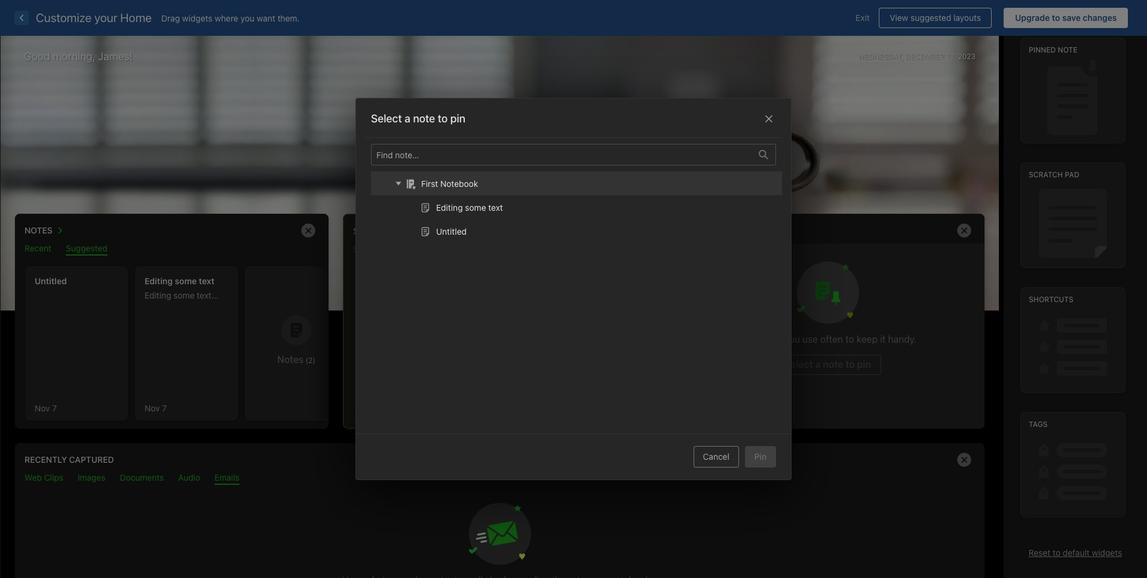 Task type: describe. For each thing, give the bounding box(es) containing it.
upgrade
[[1015, 13, 1050, 23]]

Find note… text field
[[372, 145, 752, 165]]

pinned note
[[1029, 46, 1078, 55]]

editing some text
[[436, 202, 503, 212]]

you
[[241, 13, 255, 23]]

upgrade to save changes button
[[1004, 8, 1128, 28]]

reset to default widgets button
[[1029, 548, 1123, 558]]

editing
[[436, 202, 463, 212]]

reset
[[1029, 548, 1051, 558]]

wednesday, december 13, 2023
[[858, 52, 976, 61]]

want
[[257, 13, 275, 23]]

drag widgets where you want them.
[[161, 13, 300, 23]]

customize
[[36, 11, 91, 25]]

customize your home
[[36, 11, 152, 25]]

save
[[1063, 13, 1081, 23]]

1 vertical spatial scratch pad
[[353, 226, 411, 236]]

cancel
[[703, 452, 730, 462]]

layouts
[[954, 13, 981, 23]]

row containing first notebook
[[365, 172, 788, 243]]

pin
[[755, 452, 767, 462]]

changes
[[1083, 13, 1117, 23]]

close image
[[762, 112, 776, 126]]

1 vertical spatial to
[[438, 112, 448, 125]]

good morning, james!
[[24, 50, 133, 63]]

a
[[405, 112, 411, 125]]

to for upgrade
[[1052, 13, 1060, 23]]

them.
[[278, 13, 300, 23]]

note
[[1058, 46, 1078, 55]]

pin
[[450, 112, 466, 125]]

pin button
[[745, 446, 776, 468]]

first
[[421, 178, 438, 189]]

home
[[120, 11, 152, 25]]

scratch pad button
[[353, 223, 411, 238]]

1 horizontal spatial scratch
[[1029, 170, 1063, 179]]

scratch inside scratch pad button
[[353, 226, 392, 236]]

select a note to pin
[[371, 112, 466, 125]]

0 vertical spatial remove image
[[296, 219, 320, 243]]

1 vertical spatial remove image
[[953, 448, 977, 472]]

tags
[[1029, 420, 1048, 429]]

view
[[890, 13, 909, 23]]

view suggested layouts
[[890, 13, 981, 23]]

pad inside button
[[395, 226, 411, 236]]

wednesday,
[[858, 52, 904, 61]]

shortcuts
[[1029, 295, 1074, 304]]



Task type: vqa. For each thing, say whether or not it's contained in the screenshot.
Account field
no



Task type: locate. For each thing, give the bounding box(es) containing it.
exit
[[856, 13, 870, 23]]

1 horizontal spatial remove image
[[953, 448, 977, 472]]

to
[[1052, 13, 1060, 23], [438, 112, 448, 125], [1053, 548, 1061, 558]]

default
[[1063, 548, 1090, 558]]

suggested
[[911, 13, 952, 23]]

widgets right default
[[1092, 548, 1123, 558]]

first notebook
[[421, 178, 478, 189]]

0 vertical spatial widgets
[[182, 13, 212, 23]]

pad
[[1065, 170, 1080, 179], [395, 226, 411, 236]]

1 vertical spatial scratch
[[353, 226, 392, 236]]

to for reset
[[1053, 548, 1061, 558]]

1 vertical spatial pad
[[395, 226, 411, 236]]

pinned
[[1029, 46, 1056, 55]]

0 horizontal spatial scratch pad
[[353, 226, 411, 236]]

2 vertical spatial to
[[1053, 548, 1061, 558]]

0 horizontal spatial scratch
[[353, 226, 392, 236]]

exit button
[[847, 8, 879, 28]]

0 horizontal spatial remove image
[[296, 219, 320, 243]]

scratch
[[1029, 170, 1063, 179], [353, 226, 392, 236]]

some
[[465, 202, 486, 212]]

remove image
[[953, 219, 977, 243]]

to right "reset"
[[1053, 548, 1061, 558]]

widgets
[[182, 13, 212, 23], [1092, 548, 1123, 558]]

0 vertical spatial scratch
[[1029, 170, 1063, 179]]

first notebook cell
[[371, 172, 788, 195]]

widgets right the "drag"
[[182, 13, 212, 23]]

scratch pad
[[1029, 170, 1080, 179], [353, 226, 411, 236]]

13,
[[947, 52, 956, 61]]

untitled row
[[371, 219, 788, 243]]

0 horizontal spatial widgets
[[182, 13, 212, 23]]

1 horizontal spatial pad
[[1065, 170, 1080, 179]]

untitled
[[436, 226, 467, 236]]

edit widget title image
[[417, 226, 426, 235]]

december
[[906, 52, 945, 61]]

drag
[[161, 13, 180, 23]]

reset to default widgets
[[1029, 548, 1123, 558]]

view suggested layouts button
[[879, 8, 992, 28]]

row
[[365, 172, 788, 243]]

note
[[413, 112, 435, 125]]

morning,
[[53, 50, 95, 63]]

where
[[215, 13, 238, 23]]

your
[[94, 11, 117, 25]]

to inside button
[[1052, 13, 1060, 23]]

to left pin in the left top of the page
[[438, 112, 448, 125]]

1 horizontal spatial scratch pad
[[1029, 170, 1080, 179]]

to left 'save'
[[1052, 13, 1060, 23]]

1 vertical spatial widgets
[[1092, 548, 1123, 558]]

text
[[488, 202, 503, 212]]

james!
[[98, 50, 133, 63]]

0 vertical spatial pad
[[1065, 170, 1080, 179]]

0 vertical spatial scratch pad
[[1029, 170, 1080, 179]]

0 vertical spatial to
[[1052, 13, 1060, 23]]

notebook
[[440, 178, 478, 189]]

1 horizontal spatial widgets
[[1092, 548, 1123, 558]]

0 horizontal spatial pad
[[395, 226, 411, 236]]

cancel button
[[694, 446, 739, 468]]

editing some text row
[[371, 195, 788, 219]]

upgrade to save changes
[[1015, 13, 1117, 23]]

good
[[24, 50, 50, 63]]

2023
[[958, 52, 976, 61]]

select
[[371, 112, 402, 125]]

remove image
[[296, 219, 320, 243], [953, 448, 977, 472]]



